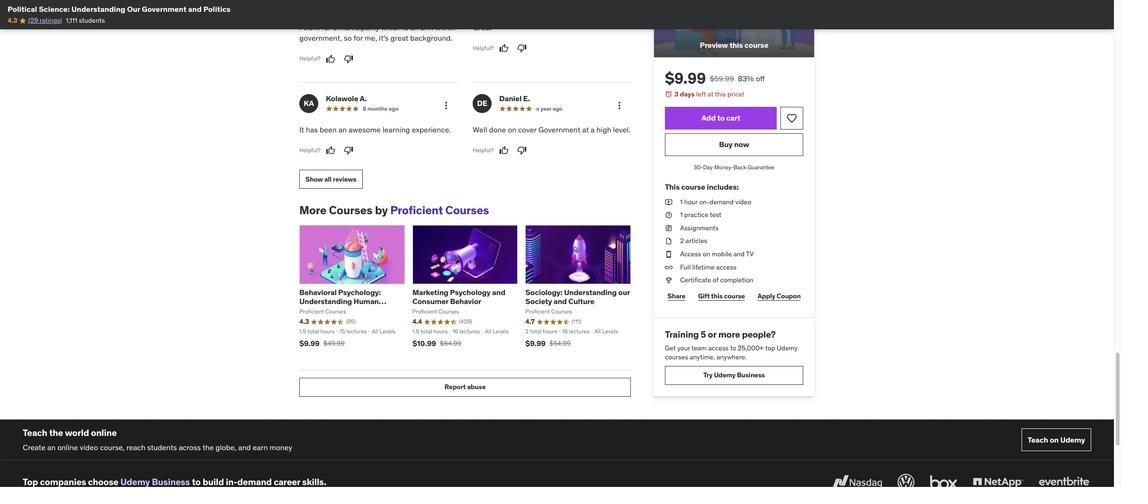 Task type: locate. For each thing, give the bounding box(es) containing it.
all levels right the "16 lectures"
[[485, 328, 509, 335]]

team
[[692, 344, 707, 353]]

0 vertical spatial a
[[333, 23, 337, 32]]

the left world
[[49, 428, 63, 439]]

0 vertical spatial at
[[708, 90, 714, 99]]

3 all levels from the left
[[594, 328, 618, 335]]

an right the create
[[47, 443, 56, 453]]

1 vertical spatial for
[[354, 33, 363, 43]]

understanding inside sociology: understanding our society and culture proficient courses
[[564, 288, 617, 297]]

2 down 4.7
[[525, 328, 529, 335]]

to inside training 5 or more people? get your team access to 25,000+ top udemy courses anytime, anywhere.
[[730, 344, 736, 353]]

0 horizontal spatial an
[[47, 443, 56, 453]]

1 vertical spatial xsmall image
[[665, 237, 673, 246]]

this right preview
[[730, 40, 743, 50]]

levels right the "16 lectures"
[[493, 328, 509, 335]]

science:
[[39, 4, 70, 14]]

e.
[[523, 94, 530, 103]]

0 vertical spatial students
[[79, 16, 105, 25]]

2 vertical spatial on
[[1050, 436, 1059, 445]]

left
[[696, 90, 706, 99]]

proficient down consumer
[[412, 308, 437, 316]]

2 left articles
[[680, 237, 684, 246]]

box image
[[928, 473, 960, 488]]

3 all from the left
[[594, 328, 601, 335]]

hours up $9.99 $54.99
[[543, 328, 557, 335]]

has
[[306, 125, 318, 134]]

$9.99 up "days"
[[665, 69, 706, 88]]

2 horizontal spatial all levels
[[594, 328, 618, 335]]

access down mobile
[[716, 263, 737, 272]]

4.3 down political
[[8, 16, 17, 25]]

and left politics
[[188, 4, 202, 14]]

1 horizontal spatial 4.3
[[299, 318, 309, 326]]

all levels right 19 lectures
[[594, 328, 618, 335]]

1 horizontal spatial 1.5
[[412, 328, 419, 335]]

2 all levels from the left
[[485, 328, 509, 335]]

1 horizontal spatial total
[[421, 328, 432, 335]]

1 hours from the left
[[320, 328, 335, 335]]

xsmall image
[[665, 198, 673, 207], [665, 211, 673, 220], [665, 263, 673, 272], [665, 276, 673, 285]]

1 vertical spatial this
[[715, 90, 726, 99]]

2 1.5 from the left
[[412, 328, 419, 335]]

teach for the
[[23, 428, 47, 439]]

1 vertical spatial to
[[730, 344, 736, 353]]

0 horizontal spatial 4.3
[[8, 16, 17, 25]]

at left high
[[582, 125, 589, 134]]

understanding up proficient courses
[[299, 297, 352, 307]]

3 hours from the left
[[543, 328, 557, 335]]

0 horizontal spatial total
[[307, 328, 319, 335]]

business
[[737, 371, 765, 380]]

0 vertical spatial 2
[[680, 237, 684, 246]]

total
[[307, 328, 319, 335], [421, 328, 432, 335], [530, 328, 542, 335]]

2 levels from the left
[[493, 328, 509, 335]]

access down or
[[708, 344, 729, 353]]

at right left
[[708, 90, 714, 99]]

0 horizontal spatial all
[[372, 328, 378, 335]]

1 vertical spatial a
[[536, 105, 539, 112]]

2 vertical spatial a
[[591, 125, 595, 134]]

course up off
[[745, 40, 768, 50]]

background.
[[410, 33, 452, 43]]

and left culture
[[554, 297, 567, 307]]

reach
[[126, 443, 145, 453]]

$9.99 left $49.99
[[299, 339, 320, 348]]

30-
[[694, 164, 703, 171]]

0 horizontal spatial understanding
[[71, 4, 125, 14]]

helpful? left mark review by kolawole a. as helpful icon
[[299, 147, 320, 154]]

1.5 total hours up $9.99 $49.99
[[299, 328, 335, 335]]

udemy right try
[[714, 371, 736, 380]]

to up anywhere.
[[730, 344, 736, 353]]

udemy up eventbrite image at the bottom right of page
[[1060, 436, 1085, 445]]

wishlist image
[[786, 113, 798, 124]]

access
[[716, 263, 737, 272], [708, 344, 729, 353]]

0 vertical spatial on
[[508, 125, 516, 134]]

total for marketing psychology and consumer behavior
[[421, 328, 432, 335]]

helpful? left mark review by daniel e. as helpful image
[[473, 147, 494, 154]]

0 horizontal spatial to
[[717, 113, 725, 123]]

courses inside sociology: understanding our society and culture proficient courses
[[551, 308, 572, 316]]

to left the cart
[[717, 113, 725, 123]]

1 horizontal spatial hours
[[433, 328, 448, 335]]

2 total hours
[[525, 328, 557, 335]]

course
[[745, 40, 768, 50], [681, 183, 705, 192], [724, 292, 745, 301]]

0 horizontal spatial at
[[582, 125, 589, 134]]

2 horizontal spatial all
[[594, 328, 601, 335]]

access inside training 5 or more people? get your team access to 25,000+ top udemy courses anytime, anywhere.
[[708, 344, 729, 353]]

access
[[680, 250, 701, 259]]

mark review by adams b k. as unhelpful image
[[517, 44, 526, 53]]

government for at
[[538, 125, 580, 134]]

$9.99 $59.99 83% off
[[665, 69, 765, 88]]

mark review by daniel e. as unhelpful image
[[517, 146, 526, 155]]

apply
[[758, 292, 775, 301]]

on up full lifetime access
[[703, 250, 710, 259]]

1 horizontal spatial 1.5 total hours
[[412, 328, 448, 335]]

0 vertical spatial an
[[410, 23, 418, 32]]

proficient down society
[[525, 308, 550, 316]]

course inside 'gift this course' link
[[724, 292, 745, 301]]

and
[[188, 4, 202, 14], [734, 250, 745, 259], [492, 288, 505, 297], [554, 297, 567, 307], [238, 443, 251, 453]]

1.5 for $9.99
[[299, 328, 306, 335]]

1 vertical spatial course
[[681, 183, 705, 192]]

1 total from the left
[[307, 328, 319, 335]]

report
[[445, 383, 466, 392]]

0 vertical spatial government
[[142, 4, 186, 14]]

total for sociology: understanding our society and culture
[[530, 328, 542, 335]]

globe,
[[216, 443, 236, 453]]

0 vertical spatial this
[[730, 40, 743, 50]]

helpful? left the mark review by adams b k. as helpful image
[[473, 44, 494, 51]]

mark review by kolawole a. as unhelpful image
[[344, 146, 353, 155]]

2 vertical spatial course
[[724, 292, 745, 301]]

1 vertical spatial video
[[80, 443, 98, 453]]

$9.99 for $9.99 $49.99
[[299, 339, 320, 348]]

level.
[[613, 125, 630, 134]]

course for preview this course
[[745, 40, 768, 50]]

0 vertical spatial video
[[735, 198, 751, 206]]

government down a year ago
[[538, 125, 580, 134]]

hours for sociology: understanding our society and culture
[[543, 328, 557, 335]]

1 horizontal spatial a
[[536, 105, 539, 112]]

0 vertical spatial to
[[717, 113, 725, 123]]

teach inside teach the world online create an online video course, reach students across the globe, and earn money
[[23, 428, 47, 439]]

helpful?
[[473, 44, 494, 51], [299, 55, 320, 62], [299, 147, 320, 154], [473, 147, 494, 154]]

3 total from the left
[[530, 328, 542, 335]]

a up "government,"
[[333, 23, 337, 32]]

daniel e.
[[499, 94, 530, 103]]

government right the our
[[142, 4, 186, 14]]

a inside i work for a municipality which is an arm within government, so for me, it's great background.
[[333, 23, 337, 32]]

0 horizontal spatial ago
[[389, 105, 399, 112]]

proficient courses link
[[390, 203, 489, 218]]

1 vertical spatial government
[[538, 125, 580, 134]]

8
[[363, 105, 366, 112]]

3 xsmall image from the top
[[665, 263, 673, 272]]

ago for awesome
[[389, 105, 399, 112]]

teach for on
[[1028, 436, 1048, 445]]

political science: understanding our government and politics
[[8, 4, 231, 14]]

total up $9.99 $49.99
[[307, 328, 319, 335]]

course down the completion
[[724, 292, 745, 301]]

on right done
[[508, 125, 516, 134]]

understanding
[[71, 4, 125, 14], [564, 288, 617, 297], [299, 297, 352, 307]]

all levels right 15 lectures
[[372, 328, 396, 335]]

1 left hour
[[680, 198, 683, 206]]

0 vertical spatial online
[[91, 428, 117, 439]]

xsmall image left assignments
[[665, 224, 673, 233]]

the left globe,
[[203, 443, 214, 453]]

all levels for sociology: understanding our society and culture
[[594, 328, 618, 335]]

all right the "16 lectures"
[[485, 328, 491, 335]]

on up eventbrite image at the bottom right of page
[[1050, 436, 1059, 445]]

1 horizontal spatial on
[[703, 250, 710, 259]]

2 ago from the left
[[553, 105, 562, 112]]

1 left "practice"
[[680, 211, 683, 219]]

human
[[354, 297, 379, 307]]

and left earn
[[238, 443, 251, 453]]

1 lectures from the left
[[346, 328, 367, 335]]

2 xsmall image from the top
[[665, 211, 673, 220]]

0 horizontal spatial video
[[80, 443, 98, 453]]

429 reviews element
[[459, 318, 472, 326]]

proficient inside sociology: understanding our society and culture proficient courses
[[525, 308, 550, 316]]

all
[[372, 328, 378, 335], [485, 328, 491, 335], [594, 328, 601, 335]]

try udemy business
[[703, 371, 765, 380]]

understanding for psychology:
[[299, 297, 352, 307]]

2 horizontal spatial $9.99
[[665, 69, 706, 88]]

an right is
[[410, 23, 418, 32]]

4.3 for (95)
[[299, 318, 309, 326]]

days
[[680, 90, 695, 99]]

0 vertical spatial course
[[745, 40, 768, 50]]

all for sociology: understanding our society and culture
[[594, 328, 601, 335]]

xsmall image for full lifetime access
[[665, 263, 673, 272]]

0 horizontal spatial teach
[[23, 428, 47, 439]]

behavior
[[450, 297, 481, 307], [299, 306, 331, 316]]

2 horizontal spatial an
[[410, 23, 418, 32]]

get
[[665, 344, 676, 353]]

well
[[473, 125, 487, 134]]

video down world
[[80, 443, 98, 453]]

1 all levels from the left
[[372, 328, 396, 335]]

year
[[540, 105, 551, 112]]

lectures for marketing psychology and consumer behavior
[[460, 328, 480, 335]]

1 vertical spatial 4.3
[[299, 318, 309, 326]]

1.5 up $9.99 $49.99
[[299, 328, 306, 335]]

course for gift this course
[[724, 292, 745, 301]]

lectures down 429 reviews element
[[460, 328, 480, 335]]

0 horizontal spatial a
[[333, 23, 337, 32]]

reviews
[[333, 175, 356, 184]]

more
[[299, 203, 327, 218]]

2 xsmall image from the top
[[665, 237, 673, 246]]

1 practice test
[[680, 211, 721, 219]]

111 reviews element
[[572, 318, 581, 326]]

ago for government
[[553, 105, 562, 112]]

full lifetime access
[[680, 263, 737, 272]]

2 total from the left
[[421, 328, 432, 335]]

behavioral
[[299, 288, 337, 297]]

1 horizontal spatial an
[[339, 125, 347, 134]]

at
[[708, 90, 714, 99], [582, 125, 589, 134]]

proficient
[[390, 203, 443, 218], [299, 308, 324, 316], [412, 308, 437, 316], [525, 308, 550, 316]]

includes:
[[707, 183, 739, 192]]

test
[[710, 211, 721, 219]]

behavior for marketing
[[450, 297, 481, 307]]

0 horizontal spatial students
[[79, 16, 105, 25]]

helpful? for mark review by kolawole a. as helpful icon
[[299, 147, 320, 154]]

psychology
[[450, 288, 491, 297]]

0 horizontal spatial all levels
[[372, 328, 396, 335]]

2
[[680, 237, 684, 246], [525, 328, 529, 335]]

marketing
[[412, 288, 448, 297]]

online up 'course,'
[[91, 428, 117, 439]]

8 months ago
[[363, 105, 399, 112]]

2 horizontal spatial a
[[591, 125, 595, 134]]

coupon
[[777, 292, 801, 301]]

19
[[562, 328, 568, 335]]

hours up $10.99 $64.99
[[433, 328, 448, 335]]

students right 1,111
[[79, 16, 105, 25]]

3 lectures from the left
[[569, 328, 590, 335]]

students right reach
[[147, 443, 177, 453]]

alarm image
[[665, 90, 673, 98]]

1 horizontal spatial 2
[[680, 237, 684, 246]]

behavior inside behavioral psychology: understanding human behavior
[[299, 306, 331, 316]]

0 vertical spatial 1
[[680, 198, 683, 206]]

4.3 for (29 ratings)
[[8, 16, 17, 25]]

0 horizontal spatial the
[[49, 428, 63, 439]]

behavior inside 'marketing psychology and consumer behavior proficient courses'
[[450, 297, 481, 307]]

1 ago from the left
[[389, 105, 399, 112]]

3 levels from the left
[[602, 328, 618, 335]]

training
[[665, 329, 699, 340]]

helpful? for mark review by daniel e. as helpful image
[[473, 147, 494, 154]]

government,
[[299, 33, 342, 43]]

0 vertical spatial for
[[322, 23, 331, 32]]

1 horizontal spatial teach
[[1028, 436, 1048, 445]]

and left tv
[[734, 250, 745, 259]]

tv
[[746, 250, 754, 259]]

0 horizontal spatial online
[[57, 443, 78, 453]]

course up hour
[[681, 183, 705, 192]]

1 horizontal spatial lectures
[[460, 328, 480, 335]]

ago right months
[[389, 105, 399, 112]]

xsmall image left "practice"
[[665, 211, 673, 220]]

$9.99 $54.99
[[525, 339, 571, 348]]

1.5 total hours
[[299, 328, 335, 335], [412, 328, 448, 335]]

buy now button
[[665, 133, 803, 156]]

an right been
[[339, 125, 347, 134]]

understanding for science:
[[71, 4, 125, 14]]

buy now
[[719, 140, 749, 149]]

show all reviews
[[305, 175, 356, 184]]

0 horizontal spatial 2
[[525, 328, 529, 335]]

xsmall image down this
[[665, 198, 673, 207]]

2 all from the left
[[485, 328, 491, 335]]

udemy right top
[[777, 344, 798, 353]]

and right psychology
[[492, 288, 505, 297]]

understanding up 1,111 students
[[71, 4, 125, 14]]

course inside preview this course button
[[745, 40, 768, 50]]

report abuse button
[[299, 378, 631, 397]]

government
[[142, 4, 186, 14], [538, 125, 580, 134]]

apply coupon button
[[755, 287, 803, 306]]

0 horizontal spatial 1.5 total hours
[[299, 328, 335, 335]]

behavior up (429)
[[450, 297, 481, 307]]

1.5 total hours up $10.99
[[412, 328, 448, 335]]

courses
[[665, 353, 688, 362]]

awesome
[[349, 125, 381, 134]]

hours up $9.99 $49.99
[[320, 328, 335, 335]]

2 for 2 articles
[[680, 237, 684, 246]]

helpful? left mark review by natalie e. as helpful image
[[299, 55, 320, 62]]

1 horizontal spatial understanding
[[299, 297, 352, 307]]

additional actions for review by daniel e. image
[[614, 100, 625, 111]]

1 levels from the left
[[379, 328, 396, 335]]

behavioral psychology: understanding human behavior link
[[299, 288, 386, 316]]

1 1.5 from the left
[[299, 328, 306, 335]]

ago right year
[[553, 105, 562, 112]]

0 horizontal spatial levels
[[379, 328, 396, 335]]

an inside teach the world online create an online video course, reach students across the globe, and earn money
[[47, 443, 56, 453]]

1 vertical spatial 2
[[525, 328, 529, 335]]

1 horizontal spatial levels
[[493, 328, 509, 335]]

2 1.5 total hours from the left
[[412, 328, 448, 335]]

levels right 19 lectures
[[602, 328, 618, 335]]

try
[[703, 371, 713, 380]]

2 horizontal spatial udemy
[[1060, 436, 1085, 445]]

xsmall image
[[665, 224, 673, 233], [665, 237, 673, 246], [665, 250, 673, 259]]

2 1 from the top
[[680, 211, 683, 219]]

xsmall image for 2
[[665, 237, 673, 246]]

1 horizontal spatial $9.99
[[525, 339, 546, 348]]

world
[[65, 428, 89, 439]]

2 horizontal spatial on
[[1050, 436, 1059, 445]]

total up $10.99
[[421, 328, 432, 335]]

0 vertical spatial 4.3
[[8, 16, 17, 25]]

$9.99 down 2 total hours
[[525, 339, 546, 348]]

2 horizontal spatial understanding
[[564, 288, 617, 297]]

1 horizontal spatial udemy
[[777, 344, 798, 353]]

nasdaq image
[[830, 473, 884, 488]]

udemy inside training 5 or more people? get your team access to 25,000+ top udemy courses anytime, anywhere.
[[777, 344, 798, 353]]

a left year
[[536, 105, 539, 112]]

0 vertical spatial the
[[49, 428, 63, 439]]

xsmall image up share
[[665, 276, 673, 285]]

a left high
[[591, 125, 595, 134]]

4.3 down proficient courses
[[299, 318, 309, 326]]

psychology:
[[338, 288, 381, 297]]

1 all from the left
[[372, 328, 378, 335]]

sociology: understanding our society and culture link
[[525, 288, 630, 307]]

online down world
[[57, 443, 78, 453]]

1 xsmall image from the top
[[665, 198, 673, 207]]

1 vertical spatial students
[[147, 443, 177, 453]]

this for preview
[[730, 40, 743, 50]]

1 vertical spatial udemy
[[714, 371, 736, 380]]

on for teach on udemy
[[1050, 436, 1059, 445]]

0 vertical spatial xsmall image
[[665, 224, 673, 233]]

guarantee
[[748, 164, 774, 171]]

1 horizontal spatial government
[[538, 125, 580, 134]]

4 xsmall image from the top
[[665, 276, 673, 285]]

0 horizontal spatial behavior
[[299, 306, 331, 316]]

all right 15 lectures
[[372, 328, 378, 335]]

$64.99
[[440, 339, 461, 348]]

0 horizontal spatial $9.99
[[299, 339, 320, 348]]

xsmall image for 1 practice test
[[665, 211, 673, 220]]

price!
[[728, 90, 744, 99]]

2 vertical spatial xsmall image
[[665, 250, 673, 259]]

this inside 'gift this course' link
[[711, 292, 723, 301]]

25,000+
[[738, 344, 764, 353]]

this inside preview this course button
[[730, 40, 743, 50]]

this right gift
[[711, 292, 723, 301]]

understanding up (111)
[[564, 288, 617, 297]]

students
[[79, 16, 105, 25], [147, 443, 177, 453]]

2 horizontal spatial total
[[530, 328, 542, 335]]

behavior down the behavioral
[[299, 306, 331, 316]]

2 hours from the left
[[433, 328, 448, 335]]

1 horizontal spatial behavior
[[450, 297, 481, 307]]

1 1 from the top
[[680, 198, 683, 206]]

1 horizontal spatial to
[[730, 344, 736, 353]]

levels right 15 lectures
[[379, 328, 396, 335]]

xsmall image left the full
[[665, 263, 673, 272]]

1 1.5 total hours from the left
[[299, 328, 335, 335]]

1 horizontal spatial video
[[735, 198, 751, 206]]

30-day money-back guarantee
[[694, 164, 774, 171]]

preview this course button
[[654, 0, 815, 58]]

all right 19 lectures
[[594, 328, 601, 335]]

helpful? for mark review by natalie e. as helpful image
[[299, 55, 320, 62]]

ago
[[389, 105, 399, 112], [553, 105, 562, 112]]

for right so
[[354, 33, 363, 43]]

1.5 down 4.4 at the left of the page
[[412, 328, 419, 335]]

1
[[680, 198, 683, 206], [680, 211, 683, 219]]

hours for marketing psychology and consumer behavior
[[433, 328, 448, 335]]

on for access on mobile and tv
[[703, 250, 710, 259]]

2 horizontal spatial lectures
[[569, 328, 590, 335]]

xsmall image left 2 articles
[[665, 237, 673, 246]]

total down 4.7
[[530, 328, 542, 335]]

xsmall image left access
[[665, 250, 673, 259]]

1 horizontal spatial all levels
[[485, 328, 509, 335]]

$9.99 for $9.99 $59.99 83% off
[[665, 69, 706, 88]]

mark review by adams b k. as helpful image
[[499, 44, 508, 53]]

2 horizontal spatial levels
[[602, 328, 618, 335]]

2 articles
[[680, 237, 707, 246]]

video right demand
[[735, 198, 751, 206]]

2 horizontal spatial hours
[[543, 328, 557, 335]]

2 lectures from the left
[[460, 328, 480, 335]]

1 vertical spatial online
[[57, 443, 78, 453]]

3 xsmall image from the top
[[665, 250, 673, 259]]

eventbrite image
[[1037, 473, 1091, 488]]

for up "government,"
[[322, 23, 331, 32]]

lectures down 95 reviews element
[[346, 328, 367, 335]]

0 horizontal spatial lectures
[[346, 328, 367, 335]]

this for gift
[[711, 292, 723, 301]]

2 vertical spatial this
[[711, 292, 723, 301]]

this left the price!
[[715, 90, 726, 99]]

it's
[[379, 33, 389, 43]]

1 vertical spatial access
[[708, 344, 729, 353]]

anytime,
[[690, 353, 715, 362]]

understanding inside behavioral psychology: understanding human behavior
[[299, 297, 352, 307]]

lectures down 111 reviews element
[[569, 328, 590, 335]]

0 horizontal spatial udemy
[[714, 371, 736, 380]]

1 horizontal spatial the
[[203, 443, 214, 453]]



Task type: describe. For each thing, give the bounding box(es) containing it.
$10.99
[[412, 339, 436, 348]]

proficient down the behavioral
[[299, 308, 324, 316]]

our
[[618, 288, 630, 297]]

access on mobile and tv
[[680, 250, 754, 259]]

great
[[473, 23, 492, 32]]

total for behavioral psychology: understanding human behavior
[[307, 328, 319, 335]]

completion
[[720, 276, 753, 285]]

it has been an awesome learning experience.
[[299, 125, 451, 134]]

society
[[525, 297, 552, 307]]

helpful? for the mark review by adams b k. as helpful image
[[473, 44, 494, 51]]

lectures for behavioral psychology: understanding human behavior
[[346, 328, 367, 335]]

1 vertical spatial an
[[339, 125, 347, 134]]

mark review by natalie e. as unhelpful image
[[344, 54, 353, 64]]

arm
[[420, 23, 433, 32]]

mobile
[[712, 250, 732, 259]]

add
[[701, 113, 716, 123]]

and inside teach the world online create an online video course, reach students across the globe, and earn money
[[238, 443, 251, 453]]

additional actions for review by kolawole a. image
[[440, 100, 452, 111]]

1 horizontal spatial for
[[354, 33, 363, 43]]

certificate
[[680, 276, 711, 285]]

levels for behavioral psychology: understanding human behavior
[[379, 328, 396, 335]]

create
[[23, 443, 45, 453]]

government for and
[[142, 4, 186, 14]]

it
[[299, 125, 304, 134]]

proficient right by
[[390, 203, 443, 218]]

2 for 2 total hours
[[525, 328, 529, 335]]

a year ago
[[536, 105, 562, 112]]

and inside 'marketing psychology and consumer behavior proficient courses'
[[492, 288, 505, 297]]

apply coupon
[[758, 292, 801, 301]]

back
[[734, 164, 746, 171]]

$9.99 for $9.99 $54.99
[[525, 339, 546, 348]]

abuse
[[467, 383, 486, 392]]

ratings)
[[40, 16, 62, 25]]

teach on udemy
[[1028, 436, 1085, 445]]

hours for behavioral psychology: understanding human behavior
[[320, 328, 335, 335]]

mark review by natalie e. as helpful image
[[326, 54, 335, 64]]

behavior for behavioral
[[299, 306, 331, 316]]

gift this course link
[[696, 287, 748, 306]]

money
[[270, 443, 292, 453]]

$9.99 $49.99
[[299, 339, 345, 348]]

demand
[[710, 198, 734, 206]]

(95)
[[346, 318, 356, 325]]

5
[[701, 329, 706, 340]]

1.5 total hours for $10.99
[[412, 328, 448, 335]]

add to cart
[[701, 113, 740, 123]]

i
[[299, 23, 301, 32]]

0 horizontal spatial on
[[508, 125, 516, 134]]

been
[[320, 125, 337, 134]]

volkswagen image
[[896, 473, 916, 488]]

high
[[597, 125, 611, 134]]

to inside add to cart button
[[717, 113, 725, 123]]

de
[[477, 98, 487, 108]]

buy
[[719, 140, 733, 149]]

1.5 for $10.99
[[412, 328, 419, 335]]

all levels for marketing psychology and consumer behavior
[[485, 328, 509, 335]]

gift this course
[[698, 292, 745, 301]]

(429)
[[459, 318, 472, 325]]

2 vertical spatial udemy
[[1060, 436, 1085, 445]]

gift
[[698, 292, 710, 301]]

1 horizontal spatial at
[[708, 90, 714, 99]]

video inside teach the world online create an online video course, reach students across the globe, and earn money
[[80, 443, 98, 453]]

culture
[[568, 297, 595, 307]]

1 for 1 practice test
[[680, 211, 683, 219]]

great
[[391, 33, 408, 43]]

and inside sociology: understanding our society and culture proficient courses
[[554, 297, 567, 307]]

xsmall image for 1 hour on-demand video
[[665, 198, 673, 207]]

all for marketing psychology and consumer behavior
[[485, 328, 491, 335]]

show
[[305, 175, 323, 184]]

all for behavioral psychology: understanding human behavior
[[372, 328, 378, 335]]

courses inside 'marketing psychology and consumer behavior proficient courses'
[[438, 308, 459, 316]]

preview this course
[[700, 40, 768, 50]]

(111)
[[572, 318, 581, 325]]

mark review by daniel e. as helpful image
[[499, 146, 508, 155]]

(29 ratings)
[[28, 16, 62, 25]]

1 xsmall image from the top
[[665, 224, 673, 233]]

well done on cover government at a high level.
[[473, 125, 630, 134]]

daniel
[[499, 94, 522, 103]]

or
[[708, 329, 716, 340]]

xsmall image for certificate of completion
[[665, 276, 673, 285]]

mark review by kolawole a. as helpful image
[[326, 146, 335, 155]]

4.4
[[412, 318, 422, 326]]

me,
[[365, 33, 377, 43]]

students inside teach the world online create an online video course, reach students across the globe, and earn money
[[147, 443, 177, 453]]

1.5 total hours for $9.99
[[299, 328, 335, 335]]

83%
[[738, 74, 754, 83]]

cover
[[518, 125, 537, 134]]

consumer
[[412, 297, 448, 307]]

hour
[[684, 198, 698, 206]]

more
[[718, 329, 740, 340]]

(29
[[28, 16, 38, 25]]

kolawole a.
[[326, 94, 367, 103]]

0 horizontal spatial for
[[322, 23, 331, 32]]

political
[[8, 4, 37, 14]]

experience.
[[412, 125, 451, 134]]

preview
[[700, 40, 728, 50]]

teach the world online create an online video course, reach students across the globe, and earn money
[[23, 428, 292, 453]]

our
[[127, 4, 140, 14]]

certificate of completion
[[680, 276, 753, 285]]

xsmall image for access
[[665, 250, 673, 259]]

now
[[734, 140, 749, 149]]

lectures for sociology: understanding our society and culture
[[569, 328, 590, 335]]

$54.99
[[549, 339, 571, 348]]

0 vertical spatial access
[[716, 263, 737, 272]]

try udemy business link
[[665, 366, 803, 385]]

day
[[703, 164, 713, 171]]

by
[[375, 203, 388, 218]]

$59.99
[[710, 74, 734, 83]]

months
[[367, 105, 387, 112]]

training 5 or more people? get your team access to 25,000+ top udemy courses anytime, anywhere.
[[665, 329, 798, 362]]

levels for marketing psychology and consumer behavior
[[493, 328, 509, 335]]

ka
[[304, 98, 314, 108]]

95 reviews element
[[346, 318, 356, 326]]

1 hour on-demand video
[[680, 198, 751, 206]]

netapp image
[[971, 473, 1025, 488]]

proficient inside 'marketing psychology and consumer behavior proficient courses'
[[412, 308, 437, 316]]

share
[[668, 292, 685, 301]]

1 vertical spatial the
[[203, 443, 214, 453]]

19 lectures
[[562, 328, 590, 335]]

1 horizontal spatial online
[[91, 428, 117, 439]]

an inside i work for a municipality which is an arm within government, so for me, it's great background.
[[410, 23, 418, 32]]

3
[[674, 90, 678, 99]]

earn
[[253, 443, 268, 453]]

all levels for behavioral psychology: understanding human behavior
[[372, 328, 396, 335]]

learning
[[383, 125, 410, 134]]

1 vertical spatial at
[[582, 125, 589, 134]]

levels for sociology: understanding our society and culture
[[602, 328, 618, 335]]

4.7
[[525, 318, 535, 326]]

1 for 1 hour on-demand video
[[680, 198, 683, 206]]

within
[[435, 23, 456, 32]]



Task type: vqa. For each thing, say whether or not it's contained in the screenshot.


